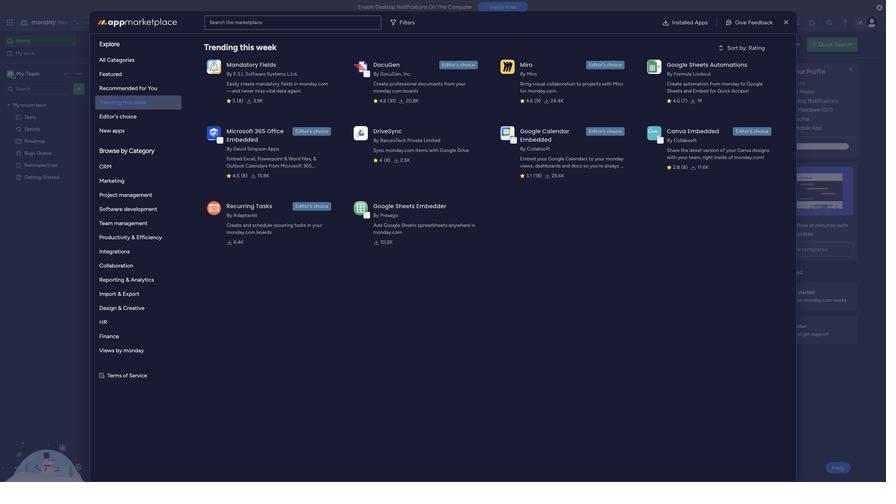 Task type: vqa. For each thing, say whether or not it's contained in the screenshot.


Task type: describe. For each thing, give the bounding box(es) containing it.
monday dev > my team > my scrum team link
[[336, 86, 441, 166]]

1 vertical spatial dapulse x slim image
[[848, 65, 856, 74]]

simpson
[[247, 146, 267, 152]]

my workspaces
[[141, 292, 186, 299]]

embed your google calendars to your monday views, dashboards and docs so you're always in sync!
[[521, 156, 625, 176]]

google inside the google calendar embedded
[[521, 127, 541, 136]]

create
[[241, 81, 255, 87]]

(9)
[[535, 98, 541, 104]]

(18)
[[534, 173, 542, 179]]

public board image
[[139, 143, 147, 151]]

of inside terms of service link
[[123, 373, 128, 379]]

0 vertical spatial dapulse x slim image
[[785, 18, 789, 27]]

0 vertical spatial search
[[210, 19, 225, 25]]

software inside "mandatory fields by e.s.l software systems l.t.d."
[[245, 71, 266, 77]]

4 > from the left
[[302, 155, 305, 161]]

search inside 'quick search' 'button'
[[835, 41, 853, 48]]

miro inside bring visual collaboration to projects with miro for monday.com
[[613, 81, 623, 87]]

and inside the create automation from monday to google sheets and embed for quick access!
[[684, 88, 692, 94]]

your for complete
[[793, 68, 806, 76]]

& right design
[[118, 305, 122, 312]]

and inside create and schedule recurring tasks in your monday.com boards.
[[243, 223, 251, 229]]

explore templates button
[[756, 243, 854, 257]]

adaptavist
[[234, 213, 258, 219]]

list box containing my scrum team
[[0, 98, 90, 279]]

and inside embed your google calendars to your monday views, dashboards and docs so you're always in sync!
[[562, 163, 571, 169]]

profile inside 'upload your photo enable desktop notifications invite team members (0/1) complete profile'
[[795, 116, 810, 122]]

editor's choice for recurring tasks
[[296, 204, 328, 210]]

public board image up excel,
[[240, 143, 247, 151]]

1 vertical spatial this
[[123, 99, 132, 106]]

2 > from the left
[[202, 155, 205, 161]]

4.5
[[233, 173, 240, 179]]

hr
[[99, 319, 107, 326]]

0 horizontal spatial apps
[[268, 146, 279, 152]]

1 horizontal spatial this
[[240, 42, 254, 52]]

choice for google calendar embedded
[[607, 128, 622, 135]]

0 vertical spatial miro
[[521, 61, 533, 69]]

sort
[[728, 45, 739, 51]]

version
[[704, 148, 720, 154]]

templates inside button
[[803, 246, 828, 253]]

365,
[[303, 163, 313, 169]]

on
[[429, 4, 436, 10]]

public board image left "getting started"
[[15, 174, 22, 181]]

installed apps button
[[657, 15, 714, 30]]

monday up the home button
[[32, 18, 56, 27]]

in inside easily create mandatory fields in monday.com —and never miss vital data again!
[[294, 81, 298, 87]]

enable inside 'upload your photo enable desktop notifications invite team members (0/1) complete profile'
[[770, 98, 786, 104]]

workspace selection element
[[7, 70, 41, 79]]

1 vertical spatial miro
[[527, 71, 537, 77]]

enable desktop notifications on this computer
[[358, 4, 472, 10]]

apps marketplace image
[[98, 18, 177, 27]]

bring visual collaboration to projects with miro for monday.com
[[521, 81, 623, 94]]

desktop inside 'upload your photo enable desktop notifications invite team members (0/1) complete profile'
[[787, 98, 807, 104]]

inbox image
[[778, 19, 785, 26]]

bugs inside quick search results list box
[[250, 144, 263, 150]]

enable for enable desktop notifications on this computer
[[358, 4, 374, 10]]

quick search button
[[807, 37, 858, 52]]

5 > from the left
[[377, 155, 380, 161]]

getting started
[[24, 174, 59, 180]]

(7)
[[682, 98, 688, 104]]

quick inside the create automation from monday to google sheets and embed for quick access!
[[718, 88, 731, 94]]

0 horizontal spatial workspaces
[[151, 292, 186, 299]]

scrum inside list box
[[21, 102, 34, 108]]

(8) for 4 (8)
[[384, 158, 391, 164]]

team inside 'workspace selection' element
[[26, 70, 39, 77]]

by inside "drivesync by baruzotech private limited"
[[374, 138, 379, 144]]

recent
[[174, 44, 191, 51]]

tasks
[[295, 223, 306, 229]]

google sheets automations by formula lookout
[[667, 61, 748, 77]]

& up export
[[126, 277, 129, 284]]

christina overa image
[[867, 17, 878, 28]]

select product image
[[6, 19, 13, 26]]

excel,
[[244, 156, 256, 162]]

feedback
[[778, 41, 800, 48]]

4.6 for docugen
[[380, 98, 387, 104]]

help button
[[827, 463, 851, 474]]

7 > from the left
[[477, 155, 480, 161]]

by inside "mandatory fields by e.s.l software systems l.t.d."
[[227, 71, 232, 77]]

recurring tasks
[[227, 202, 272, 211]]

to inside bring visual collaboration to projects with miro for monday.com
[[577, 81, 582, 87]]

google inside add google sheets spreadsheets anywhere in monday.com
[[384, 223, 400, 229]]

4 monday dev > my team > my scrum team from the left
[[448, 155, 541, 161]]

& right 4.5 (8)
[[249, 170, 252, 176]]

always
[[605, 163, 620, 169]]

monday.com inside create and schedule recurring tasks in your monday.com boards.
[[227, 230, 255, 236]]

6 > from the left
[[402, 155, 405, 161]]

embed for microsoft 365 office embedded
[[227, 156, 242, 162]]

christina!
[[156, 37, 178, 43]]

team inside list box
[[36, 102, 47, 108]]

5
[[233, 98, 236, 104]]

new apps
[[99, 127, 125, 134]]

bugs queue inside list box
[[24, 150, 51, 156]]

bugs queue inside quick search results list box
[[250, 144, 281, 150]]

notifications image
[[762, 19, 770, 26]]

by down recurring
[[227, 213, 232, 219]]

templates image image
[[759, 167, 852, 216]]

share
[[667, 148, 680, 154]]

with down 'limited'
[[429, 148, 439, 154]]

explore for explore templates
[[782, 246, 801, 253]]

2.5k
[[401, 158, 410, 164]]

4.6 (31)
[[380, 98, 396, 104]]

new
[[99, 127, 111, 134]]

1 vertical spatial workspace image
[[142, 351, 159, 368]]

invite
[[770, 107, 783, 113]]

in inside create and schedule recurring tasks in your monday.com boards.
[[307, 223, 311, 229]]

management for team management
[[114, 220, 148, 227]]

access
[[143, 44, 160, 51]]

monday inside the create automation from monday to google sheets and embed for quick access!
[[722, 81, 740, 87]]

create inside the create automation from monday to google sheets and embed for quick access!
[[667, 81, 682, 87]]

recurring
[[274, 223, 294, 229]]

11.6k
[[698, 165, 709, 171]]

latest
[[690, 148, 702, 154]]

your up dashboards
[[537, 156, 547, 162]]

0 vertical spatial complete
[[763, 68, 791, 76]]

give feedback
[[766, 41, 800, 48]]

check circle image
[[763, 81, 767, 86]]

drivesync
[[374, 127, 402, 136]]

1 vertical spatial software
[[99, 206, 123, 213]]

microsoft inside microsoft 365 office embedded
[[227, 127, 253, 136]]

close my workspaces image
[[131, 291, 139, 300]]

quick inside 'button'
[[819, 41, 834, 48]]

by left the david
[[227, 146, 232, 152]]

started
[[799, 290, 815, 296]]

v2 bolt switch image
[[813, 41, 817, 48]]

calendar
[[543, 127, 570, 136]]

add to favorites image for retrospectives
[[215, 144, 223, 151]]

templates inside boost your workflow in minutes with ready-made templates
[[789, 231, 814, 237]]

0 vertical spatial notifications
[[397, 4, 428, 10]]

choice for microsoft 365 office embedded
[[313, 128, 328, 135]]

monday left 4
[[348, 155, 366, 161]]

add
[[374, 223, 383, 229]]

by inside google sheets automations by formula lookout
[[667, 71, 673, 77]]

by down docugen
[[374, 71, 379, 77]]

create for recurring tasks
[[227, 223, 242, 229]]

install our mobile app link
[[763, 124, 858, 132]]

monday up service
[[124, 348, 144, 354]]

0 vertical spatial learn
[[752, 269, 766, 276]]

1 vertical spatial trending
[[99, 99, 121, 106]]

filters
[[400, 19, 415, 26]]

bring
[[521, 81, 532, 87]]

get inside 'help center learn and get support'
[[803, 332, 811, 338]]

project
[[99, 192, 118, 199]]

tasks inside quick search results list box
[[450, 144, 464, 150]]

explore templates
[[782, 246, 828, 253]]

items
[[416, 148, 428, 154]]

embedded inside the google calendar embedded
[[521, 136, 552, 144]]

embed excel, powerpoint & word files, & outlook calendars from microsoft 365, onedrive & sharepoint
[[227, 156, 317, 176]]

by:
[[740, 45, 748, 51]]

now!
[[506, 4, 517, 10]]

all categories
[[99, 57, 135, 63]]

editor's for google calendar embedded
[[589, 128, 606, 135]]

google inside embed your google calendars to your monday views, dashboards and docs so you're always in sync!
[[548, 156, 565, 162]]

my inside 'workspace selection' element
[[16, 70, 24, 77]]

25.6k
[[552, 173, 565, 179]]

and inside good morning, christina! quickly access your recent boards, inbox and workspaces
[[228, 44, 237, 51]]

limited
[[424, 138, 441, 144]]

give feedback button
[[720, 15, 779, 30]]

collabsoft for canva
[[674, 138, 697, 144]]

by for browse
[[121, 147, 128, 155]]

scrum up outlook on the top of the page
[[214, 155, 228, 161]]

0 vertical spatial get
[[773, 269, 781, 276]]

files,
[[302, 156, 312, 162]]

by up bring
[[521, 71, 526, 77]]

4.6 (9)
[[527, 98, 541, 104]]

upload your photo link
[[770, 88, 858, 96]]

monday down simpson
[[248, 155, 266, 161]]

public board image left drive.
[[440, 143, 447, 151]]

share the latest version of your canva designs with your team, right inside of monday.com!
[[667, 148, 770, 161]]

roy mann image
[[147, 218, 161, 233]]

& left export
[[118, 291, 121, 298]]

& left inspired
[[768, 269, 771, 276]]

1 horizontal spatial trending this week
[[204, 42, 277, 52]]

google left drive.
[[440, 148, 456, 154]]

monday down category
[[148, 155, 166, 161]]

by up share
[[667, 138, 673, 144]]

scrum right files,
[[315, 155, 328, 161]]

0 vertical spatial lottie animation element
[[552, 31, 751, 58]]

apps inside button
[[695, 19, 708, 26]]

recommended for you
[[99, 85, 157, 92]]

3.9k
[[253, 98, 263, 104]]

caret down image
[[7, 103, 10, 108]]

team,
[[689, 155, 702, 161]]

help center learn and get support
[[780, 324, 829, 338]]

& left word
[[284, 156, 288, 162]]

calendars inside embed excel, powerpoint & word files, & outlook calendars from microsoft 365, onedrive & sharepoint
[[246, 163, 268, 169]]

queue inside list box
[[37, 150, 51, 156]]

2 horizontal spatial of
[[729, 155, 734, 161]]

minutes
[[816, 222, 836, 229]]

good
[[122, 37, 135, 43]]

editor's choice up apps
[[99, 113, 137, 120]]

docugen
[[374, 61, 400, 69]]

team up outlook on the top of the page
[[229, 155, 241, 161]]

access!
[[732, 88, 749, 94]]

team right files,
[[329, 155, 341, 161]]

m
[[8, 71, 12, 77]]

by for views
[[116, 348, 122, 354]]

monday.com inside getting started learn how monday.com works
[[804, 298, 833, 304]]

docugen,
[[380, 71, 403, 77]]

public board image down 'my scrum team'
[[15, 114, 22, 121]]

0 horizontal spatial desktop
[[376, 4, 395, 10]]

editor's choice for miro
[[589, 62, 622, 68]]

by up views,
[[521, 146, 526, 152]]

2.8 (8)
[[673, 165, 688, 171]]

monday.com inside easily create mandatory fields in monday.com —and never miss vital data again!
[[299, 81, 328, 87]]

from inside the create automation from monday to google sheets and embed for quick access!
[[710, 81, 721, 87]]

(8) for 4.5 (8)
[[241, 173, 248, 179]]

getting for getting started learn how monday.com works
[[780, 290, 798, 296]]

your up the 2.8 (8)
[[678, 155, 688, 161]]

featured
[[99, 71, 122, 78]]

Search in workspace field
[[15, 85, 59, 93]]

productivity & efficiency
[[99, 234, 162, 241]]

your inside create and schedule recurring tasks in your monday.com boards.
[[313, 223, 322, 229]]

team up views,
[[530, 155, 541, 161]]

fields
[[281, 81, 293, 87]]

by inside google sheets embedder by presago
[[374, 213, 379, 219]]

your inside good morning, christina! quickly access your recent boards, inbox and workspaces
[[162, 44, 173, 51]]

inside
[[715, 155, 728, 161]]

efficiency
[[137, 234, 162, 241]]

tasks inside list box
[[24, 114, 36, 120]]

right
[[703, 155, 713, 161]]

made
[[773, 231, 787, 237]]

center
[[792, 324, 807, 330]]

(8) for 5 (8)
[[237, 98, 244, 104]]

good morning, christina! quickly access your recent boards, inbox and workspaces
[[122, 37, 269, 51]]

choice for canva embedded
[[754, 128, 769, 135]]

1 vertical spatial week
[[133, 99, 147, 106]]

by collabsoft for google
[[521, 146, 550, 152]]

professional
[[390, 81, 417, 87]]

sheets inside add google sheets spreadsheets anywhere in monday.com
[[401, 223, 417, 229]]

upload your photo enable desktop notifications invite team members (0/1) complete profile
[[770, 89, 839, 122]]



Task type: locate. For each thing, give the bounding box(es) containing it.
sheets inside google sheets embedder by presago
[[396, 202, 415, 211]]

1 vertical spatial search
[[835, 41, 853, 48]]

queue down the roadmap
[[37, 150, 51, 156]]

0 vertical spatial by
[[121, 147, 128, 155]]

profile
[[807, 68, 826, 76], [795, 116, 810, 122]]

1 horizontal spatial apps
[[695, 19, 708, 26]]

canva embedded
[[667, 127, 720, 136]]

profile up setup account link
[[807, 68, 826, 76]]

public board image
[[15, 114, 22, 121], [240, 143, 247, 151], [440, 143, 447, 151], [15, 174, 22, 181]]

lottie animation element
[[552, 31, 751, 58], [0, 411, 90, 483]]

0 horizontal spatial 4.6
[[380, 98, 387, 104]]

0 vertical spatial give
[[736, 19, 747, 26]]

editor's for microsoft 365 office embedded
[[296, 128, 312, 135]]

2 add to favorites image from the left
[[516, 144, 523, 151]]

from right documents
[[444, 81, 455, 87]]

reporting & analytics
[[99, 277, 154, 284]]

category
[[129, 147, 155, 155]]

1 vertical spatial tasks
[[450, 144, 464, 150]]

help inside button
[[833, 465, 845, 472]]

0 vertical spatial explore
[[99, 40, 120, 48]]

1 image
[[783, 15, 790, 22]]

embed inside embed your google calendars to your monday views, dashboards and docs so you're always in sync!
[[521, 156, 536, 162]]

monday.com!
[[735, 155, 765, 161]]

my inside list box
[[13, 102, 20, 108]]

getting started learn how monday.com works
[[780, 290, 847, 304]]

1 monday dev > my team > my scrum team from the left
[[148, 155, 241, 161]]

marketing
[[99, 178, 125, 184]]

monday dev > my team > my scrum team
[[148, 155, 241, 161], [248, 155, 341, 161], [348, 155, 441, 161], [448, 155, 541, 161]]

give
[[736, 19, 747, 26], [766, 41, 777, 48]]

0 vertical spatial calendars
[[566, 156, 588, 162]]

explore for explore
[[99, 40, 120, 48]]

google inside google sheets embedder by presago
[[374, 202, 394, 211]]

editor's for canva embedded
[[736, 128, 753, 135]]

templates down the workflow at right
[[789, 231, 814, 237]]

browse by category
[[99, 147, 155, 155]]

my work
[[16, 50, 34, 56]]

0 horizontal spatial notifications
[[397, 4, 428, 10]]

learn for getting
[[780, 298, 792, 304]]

monday up access!
[[722, 81, 740, 87]]

dapulse x slim image
[[785, 18, 789, 27], [848, 65, 856, 74]]

4.6 left (9)
[[527, 98, 533, 104]]

of
[[721, 148, 725, 154], [729, 155, 734, 161], [123, 373, 128, 379]]

1 vertical spatial notifications
[[808, 98, 839, 104]]

the
[[226, 19, 234, 25], [681, 148, 689, 154]]

0 vertical spatial getting
[[24, 174, 41, 180]]

option
[[0, 99, 90, 100]]

circle o image
[[763, 126, 767, 131]]

1 vertical spatial by collabsoft
[[521, 146, 550, 152]]

software
[[245, 71, 266, 77], [99, 206, 123, 213]]

1 horizontal spatial get
[[803, 332, 811, 338]]

0 horizontal spatial enable
[[358, 4, 374, 10]]

0 horizontal spatial microsoft
[[227, 127, 253, 136]]

1 horizontal spatial to
[[589, 156, 594, 162]]

create for docugen
[[374, 81, 389, 87]]

0 vertical spatial the
[[226, 19, 234, 25]]

1 horizontal spatial help
[[833, 465, 845, 472]]

0 horizontal spatial collabsoft
[[527, 146, 550, 152]]

sheets
[[690, 61, 709, 69], [667, 88, 683, 94], [396, 202, 415, 211], [401, 223, 417, 229]]

google up formula
[[667, 61, 688, 69]]

templates
[[789, 231, 814, 237], [803, 246, 828, 253]]

0 horizontal spatial quick
[[718, 88, 731, 94]]

monday.com up 'again!'
[[299, 81, 328, 87]]

1 vertical spatial lottie animation element
[[0, 411, 90, 483]]

0 horizontal spatial calendars
[[246, 163, 268, 169]]

editor's choice for google calendar embedded
[[589, 128, 622, 135]]

(8) right 2.8
[[682, 165, 688, 171]]

see
[[81, 19, 90, 25]]

desktop up 'filters' popup button
[[376, 4, 395, 10]]

terms of service link
[[107, 372, 147, 380]]

microsoft inside embed excel, powerpoint & word files, & outlook calendars from microsoft 365, onedrive & sharepoint
[[281, 163, 302, 169]]

monday dev
[[32, 18, 67, 27]]

scrum up views,
[[515, 155, 528, 161]]

1 horizontal spatial tasks
[[256, 202, 272, 211]]

miro
[[521, 61, 533, 69], [527, 71, 537, 77], [613, 81, 623, 87]]

never
[[242, 88, 254, 94]]

boost
[[756, 222, 771, 229]]

editor's for recurring tasks
[[296, 204, 312, 210]]

monday down drive.
[[448, 155, 466, 161]]

1 vertical spatial explore
[[782, 246, 801, 253]]

team down "search in workspace" field
[[36, 102, 47, 108]]

in right tasks
[[307, 223, 311, 229]]

invite team members (0/1) link
[[770, 106, 858, 114]]

design & creative
[[99, 305, 145, 312]]

search everything image
[[827, 19, 834, 26]]

8 > from the left
[[502, 155, 505, 161]]

your down 'christina!'
[[162, 44, 173, 51]]

dashboards
[[535, 163, 561, 169]]

0 horizontal spatial getting
[[24, 174, 41, 180]]

search
[[210, 19, 225, 25], [835, 41, 853, 48]]

quick search results list box
[[131, 80, 735, 174]]

1 vertical spatial management
[[114, 220, 148, 227]]

give feedback link
[[720, 15, 779, 30]]

from down powerpoint
[[269, 163, 280, 169]]

1 vertical spatial the
[[681, 148, 689, 154]]

editor's choice for microsoft 365 office embedded
[[296, 128, 328, 135]]

software up create
[[245, 71, 266, 77]]

explore up all
[[99, 40, 120, 48]]

0 horizontal spatial create
[[227, 223, 242, 229]]

trending this week up mandatory
[[204, 42, 277, 52]]

notifications inside 'upload your photo enable desktop notifications invite team members (0/1) complete profile'
[[808, 98, 839, 104]]

for inside bring visual collaboration to projects with miro for monday.com
[[521, 88, 527, 94]]

0 horizontal spatial bugs queue
[[24, 150, 51, 156]]

team down sync monday.com items with google drive.
[[429, 155, 441, 161]]

the left marketplace
[[226, 19, 234, 25]]

google up access!
[[747, 81, 763, 87]]

categories
[[107, 57, 135, 63]]

2 4.6 from the left
[[527, 98, 533, 104]]

embed for google calendar embedded
[[521, 156, 536, 162]]

4 (8)
[[380, 158, 391, 164]]

scrum down sync monday.com items with google drive.
[[415, 155, 428, 161]]

trending this week down recommended
[[99, 99, 147, 106]]

your inside boost your workflow in minutes with ready-made templates
[[773, 222, 784, 229]]

2 monday dev > my team > my scrum team from the left
[[248, 155, 341, 161]]

the inside share the latest version of your canva designs with your team, right inside of monday.com!
[[681, 148, 689, 154]]

complete inside 'upload your photo enable desktop notifications invite team members (0/1) complete profile'
[[770, 116, 793, 122]]

embed inside the create automation from monday to google sheets and embed for quick access!
[[693, 88, 709, 94]]

create inside create professional documents from your monday.com boards
[[374, 81, 389, 87]]

your inside create professional documents from your monday.com boards
[[456, 81, 466, 87]]

enable inside button
[[490, 4, 504, 10]]

(31)
[[388, 98, 396, 104]]

0 horizontal spatial for
[[139, 85, 147, 92]]

with inside boost your workflow in minutes with ready-made templates
[[838, 222, 849, 229]]

monday.com up 2.5k
[[386, 148, 415, 154]]

to inside the create automation from monday to google sheets and embed for quick access!
[[741, 81, 746, 87]]

dapulse close image
[[877, 4, 883, 11]]

your for upload
[[788, 89, 799, 95]]

queue inside quick search results list box
[[264, 144, 281, 150]]

2 horizontal spatial create
[[667, 81, 682, 87]]

give for give feedback
[[736, 19, 747, 26]]

lottie animation image
[[0, 411, 90, 483]]

1 horizontal spatial notifications
[[808, 98, 839, 104]]

sync monday.com items with google drive.
[[374, 148, 470, 154]]

from down lookout
[[710, 81, 721, 87]]

by david simpson apps
[[227, 146, 279, 152]]

integrations
[[99, 248, 130, 255]]

my inside button
[[16, 50, 22, 56]]

enable now! button
[[478, 2, 528, 12]]

0 vertical spatial by collabsoft
[[667, 138, 697, 144]]

in left minutes at the top of page
[[810, 222, 814, 229]]

1 4.6 from the left
[[380, 98, 387, 104]]

1 > from the left
[[177, 155, 180, 161]]

2 horizontal spatial enable
[[770, 98, 786, 104]]

marketplace
[[235, 19, 262, 25]]

0 horizontal spatial bugs
[[24, 150, 35, 156]]

by docugen, inc.
[[374, 71, 412, 77]]

monday.com inside bring visual collaboration to projects with miro for monday.com
[[528, 88, 557, 94]]

6.4k
[[234, 240, 244, 246]]

help for help center learn and get support
[[780, 324, 791, 330]]

works
[[834, 298, 847, 304]]

google inside the create automation from monday to google sheets and embed for quick access!
[[747, 81, 763, 87]]

boost your workflow in minutes with ready-made templates
[[756, 222, 849, 237]]

microsoft up the david
[[227, 127, 253, 136]]

getting up how
[[780, 290, 798, 296]]

to inside embed your google calendars to your monday views, dashboards and docs so you're always in sync!
[[589, 156, 594, 162]]

add to favorites image
[[416, 144, 423, 151]]

you're
[[590, 163, 604, 169]]

v2 user feedback image
[[758, 40, 763, 48]]

microsoft 365 office embedded
[[227, 127, 284, 144]]

monday.com up 4.6 (31)
[[374, 88, 402, 94]]

0 vertical spatial canva
[[667, 127, 687, 136]]

1 horizontal spatial create
[[374, 81, 389, 87]]

editor's choice for docugen
[[442, 62, 475, 68]]

list box
[[0, 98, 90, 279]]

editor's choice for canva embedded
[[736, 128, 769, 135]]

baruzotech
[[380, 138, 406, 144]]

embedded inside microsoft 365 office embedded
[[227, 136, 258, 144]]

& right files,
[[313, 156, 317, 162]]

in right always
[[621, 163, 625, 169]]

from inside embed excel, powerpoint & word files, & outlook calendars from microsoft 365, onedrive & sharepoint
[[269, 163, 280, 169]]

to for create automation from monday to google sheets and embed for quick access!
[[741, 81, 746, 87]]

explore inside button
[[782, 246, 801, 253]]

for inside the create automation from monday to google sheets and embed for quick access!
[[710, 88, 717, 94]]

management up "productivity & efficiency"
[[114, 220, 148, 227]]

2 vertical spatial miro
[[613, 81, 623, 87]]

1 add to favorites image from the left
[[215, 144, 223, 151]]

help inside 'help center learn and get support'
[[780, 324, 791, 330]]

terms of use image
[[99, 372, 105, 380]]

create inside create and schedule recurring tasks in your monday.com boards.
[[227, 223, 242, 229]]

sheets inside google sheets automations by formula lookout
[[690, 61, 709, 69]]

0 vertical spatial workspaces
[[239, 44, 269, 51]]

0 horizontal spatial queue
[[37, 150, 51, 156]]

miro up by miro
[[521, 61, 533, 69]]

your inside 'upload your photo enable desktop notifications invite team members (0/1) complete profile'
[[788, 89, 799, 95]]

my work button
[[4, 48, 76, 59]]

embed inside embed excel, powerpoint & word files, & outlook calendars from microsoft 365, onedrive & sharepoint
[[227, 156, 242, 162]]

(8) for 2.8 (8)
[[682, 165, 688, 171]]

app logo image
[[207, 60, 221, 74], [354, 60, 368, 74], [501, 60, 515, 74], [648, 60, 662, 74], [207, 126, 221, 140], [354, 126, 368, 140], [501, 126, 515, 140], [648, 126, 662, 140], [207, 201, 221, 215], [354, 201, 368, 215]]

to left projects
[[577, 81, 582, 87]]

monday inside embed your google calendars to your monday views, dashboards and docs so you're always in sync!
[[606, 156, 624, 162]]

1 horizontal spatial by collabsoft
[[667, 138, 697, 144]]

and up (7)
[[684, 88, 692, 94]]

this up mandatory
[[240, 42, 254, 52]]

24.4k
[[551, 98, 564, 104]]

0 vertical spatial trending
[[204, 42, 238, 52]]

4.6 for miro
[[527, 98, 533, 104]]

0 horizontal spatial tasks
[[24, 114, 36, 120]]

notifications up (0/1) at the right top of the page
[[808, 98, 839, 104]]

microsoft down word
[[281, 163, 302, 169]]

collabsoft down the google calendar embedded
[[527, 146, 550, 152]]

google up presago
[[374, 202, 394, 211]]

1 horizontal spatial embed
[[521, 156, 536, 162]]

sheets up presago
[[396, 202, 415, 211]]

templates down boost your workflow in minutes with ready-made templates at the top of page
[[803, 246, 828, 253]]

members
[[798, 107, 821, 113]]

this
[[437, 4, 447, 10]]

1 vertical spatial your
[[788, 89, 799, 95]]

learn down center
[[780, 332, 792, 338]]

close update feed (inbox) image
[[131, 194, 139, 202]]

1 vertical spatial quick
[[718, 88, 731, 94]]

of up inside
[[721, 148, 725, 154]]

0 horizontal spatial by collabsoft
[[521, 146, 550, 152]]

with inside bring visual collaboration to projects with miro for monday.com
[[603, 81, 612, 87]]

0 vertical spatial apps
[[695, 19, 708, 26]]

1 vertical spatial complete
[[770, 116, 793, 122]]

give right v2 user feedback image
[[766, 41, 777, 48]]

trending down recommended
[[99, 99, 121, 106]]

and inside 'help center learn and get support'
[[794, 332, 802, 338]]

retrospectives up "getting started"
[[24, 162, 58, 168]]

0 horizontal spatial add to favorites image
[[215, 144, 223, 151]]

1 vertical spatial calendars
[[246, 163, 268, 169]]

1 vertical spatial help
[[833, 465, 845, 472]]

for
[[139, 85, 147, 92], [521, 88, 527, 94], [710, 88, 717, 94]]

add to favorites image for tasks
[[516, 144, 523, 151]]

enable for enable now!
[[490, 4, 504, 10]]

1 horizontal spatial 4.6
[[527, 98, 533, 104]]

editor's choice up files,
[[296, 128, 328, 135]]

1 horizontal spatial quick
[[819, 41, 834, 48]]

bugs inside list box
[[24, 150, 35, 156]]

word
[[289, 156, 301, 162]]

1 vertical spatial get
[[803, 332, 811, 338]]

import
[[99, 291, 116, 298]]

workspaces inside good morning, christina! quickly access your recent boards, inbox and workspaces
[[239, 44, 269, 51]]

in inside boost your workflow in minutes with ready-made templates
[[810, 222, 814, 229]]

your up inside
[[727, 148, 737, 154]]

1 vertical spatial profile
[[795, 116, 810, 122]]

the for share
[[681, 148, 689, 154]]

3.1 (18)
[[527, 173, 542, 179]]

installed
[[673, 19, 694, 26]]

1 horizontal spatial retrospectives
[[150, 144, 189, 150]]

1 horizontal spatial collabsoft
[[674, 138, 697, 144]]

embed down automation
[[693, 88, 709, 94]]

1 horizontal spatial lottie animation element
[[552, 31, 751, 58]]

20.8k
[[406, 98, 419, 104]]

of right terms
[[123, 373, 128, 379]]

editor's for miro
[[589, 62, 606, 68]]

monday.com inside add google sheets spreadsheets anywhere in monday.com
[[374, 230, 402, 236]]

getting left started
[[24, 174, 41, 180]]

—and
[[227, 88, 240, 94]]

give for give feedback
[[766, 41, 777, 48]]

1 vertical spatial desktop
[[787, 98, 807, 104]]

private
[[408, 138, 423, 144]]

browse
[[99, 147, 119, 155]]

by left e.s.l
[[227, 71, 232, 77]]

onedrive
[[227, 170, 247, 176]]

(inbox)
[[178, 194, 200, 202]]

1 vertical spatial templates
[[803, 246, 828, 253]]

learn inside 'help center learn and get support'
[[780, 332, 792, 338]]

editor's up tasks
[[296, 204, 312, 210]]

getting inside getting started learn how monday.com works
[[780, 290, 798, 296]]

retrospectives inside quick search results list box
[[150, 144, 189, 150]]

sheets down google sheets embedder by presago
[[401, 223, 417, 229]]

in inside embed your google calendars to your monday views, dashboards and docs so you're always in sync!
[[621, 163, 625, 169]]

1 horizontal spatial queue
[[264, 144, 281, 150]]

google down presago
[[384, 223, 400, 229]]

and left the docs
[[562, 163, 571, 169]]

0 vertical spatial this
[[240, 42, 254, 52]]

workspace image containing m
[[7, 70, 14, 78]]

feed
[[164, 194, 177, 202]]

monday.com inside create professional documents from your monday.com boards
[[374, 88, 402, 94]]

started
[[43, 174, 59, 180]]

scrum down "search in workspace" field
[[21, 102, 34, 108]]

to for embed your google calendars to your monday views, dashboards and docs so you're always in sync!
[[589, 156, 594, 162]]

for down bring
[[521, 88, 527, 94]]

apps image
[[809, 19, 816, 26]]

1 horizontal spatial workspaces
[[239, 44, 269, 51]]

installed apps
[[673, 19, 708, 26]]

e.s.l
[[234, 71, 244, 77]]

google left calendar
[[521, 127, 541, 136]]

choice for recurring tasks
[[313, 204, 328, 210]]

0 horizontal spatial the
[[226, 19, 234, 25]]

0 vertical spatial retrospectives
[[150, 144, 189, 150]]

creative
[[123, 305, 145, 312]]

1 horizontal spatial desktop
[[787, 98, 807, 104]]

add to favorites image
[[215, 144, 223, 151], [516, 144, 523, 151]]

0 vertical spatial profile
[[807, 68, 826, 76]]

google inside google sheets automations by formula lookout
[[667, 61, 688, 69]]

1 vertical spatial learn
[[780, 298, 792, 304]]

in inside add google sheets spreadsheets anywhere in monday.com
[[472, 223, 476, 229]]

easily create mandatory fields in monday.com —and never miss vital data again!
[[227, 81, 328, 94]]

workspace image up service
[[142, 351, 159, 368]]

get down center
[[803, 332, 811, 338]]

your up made
[[773, 222, 784, 229]]

4.6 left (31)
[[380, 98, 387, 104]]

apps right installed
[[695, 19, 708, 26]]

projects
[[583, 81, 601, 87]]

collabsoft for google
[[527, 146, 550, 152]]

1 vertical spatial microsoft
[[281, 163, 302, 169]]

project management
[[99, 192, 152, 199]]

editor's choice up designs
[[736, 128, 769, 135]]

give left feedback
[[736, 19, 747, 26]]

1
[[205, 195, 207, 201]]

invite members image
[[794, 19, 801, 26]]

by collabsoft up share
[[667, 138, 697, 144]]

choice for docugen
[[460, 62, 475, 68]]

tasks up schedule
[[256, 202, 272, 211]]

by adaptavist
[[227, 213, 258, 219]]

management for project management
[[119, 192, 152, 199]]

tasks
[[24, 114, 36, 120], [450, 144, 464, 150], [256, 202, 272, 211]]

complete
[[763, 68, 791, 76], [770, 116, 793, 122]]

my
[[16, 50, 22, 56], [16, 70, 24, 77], [13, 102, 20, 108], [181, 155, 188, 161], [206, 155, 213, 161], [281, 155, 288, 161], [307, 155, 313, 161], [381, 155, 388, 161], [407, 155, 413, 161], [481, 155, 488, 161], [507, 155, 513, 161], [141, 292, 150, 299]]

2 horizontal spatial embed
[[693, 88, 709, 94]]

with inside share the latest version of your canva designs with your team, right inside of monday.com!
[[667, 155, 677, 161]]

1 horizontal spatial getting
[[780, 290, 798, 296]]

learn inside getting started learn how monday.com works
[[780, 298, 792, 304]]

complete up install
[[770, 116, 793, 122]]

1 horizontal spatial trending
[[204, 42, 238, 52]]

by collabsoft for canva
[[667, 138, 697, 144]]

create
[[374, 81, 389, 87], [667, 81, 682, 87], [227, 223, 242, 229]]

0 horizontal spatial from
[[269, 163, 280, 169]]

search the marketplace
[[210, 19, 262, 25]]

editor's for docugen
[[442, 62, 459, 68]]

getting for getting started
[[24, 174, 41, 180]]

2.8
[[673, 165, 680, 171]]

team inside 'upload your photo enable desktop notifications invite team members (0/1) complete profile'
[[784, 107, 797, 113]]

3 > from the left
[[277, 155, 280, 161]]

0 vertical spatial software
[[245, 71, 266, 77]]

queue up powerpoint
[[264, 144, 281, 150]]

from inside create professional documents from your monday.com boards
[[444, 81, 455, 87]]

help image
[[842, 19, 849, 26]]

in
[[294, 81, 298, 87], [621, 163, 625, 169], [810, 222, 814, 229], [307, 223, 311, 229], [472, 223, 476, 229]]

0 horizontal spatial canva
[[667, 127, 687, 136]]

0 vertical spatial trending this week
[[204, 42, 277, 52]]

sheets inside the create automation from monday to google sheets and embed for quick access!
[[667, 88, 683, 94]]

0 horizontal spatial embed
[[227, 156, 242, 162]]

the left latest
[[681, 148, 689, 154]]

miro up bring
[[527, 71, 537, 77]]

docs
[[572, 163, 583, 169]]

editor's up new apps
[[99, 113, 118, 120]]

0 horizontal spatial dapulse x slim image
[[785, 18, 789, 27]]

export
[[123, 291, 139, 298]]

1 vertical spatial give
[[766, 41, 777, 48]]

give inside button
[[736, 19, 747, 26]]

workspace image
[[7, 70, 14, 78], [142, 351, 159, 368]]

learn left inspired
[[752, 269, 766, 276]]

bugs
[[250, 144, 263, 150], [24, 150, 35, 156]]

3 monday dev > my team > my scrum team from the left
[[348, 155, 441, 161]]

choice for miro
[[607, 62, 622, 68]]

getting inside list box
[[24, 174, 41, 180]]

editor's choice
[[442, 62, 475, 68], [589, 62, 622, 68], [99, 113, 137, 120], [296, 128, 328, 135], [589, 128, 622, 135], [736, 128, 769, 135], [296, 204, 328, 210]]

learn for help
[[780, 332, 792, 338]]

your right documents
[[456, 81, 466, 87]]

0 horizontal spatial retrospectives
[[24, 162, 58, 168]]

help for help
[[833, 465, 845, 472]]

1 vertical spatial canva
[[738, 148, 752, 154]]

add to favorites image left the david
[[215, 144, 223, 151]]

calendars inside embed your google calendars to your monday views, dashboards and docs so you're always in sync!
[[566, 156, 588, 162]]

retrospectives inside list box
[[24, 162, 58, 168]]

0 horizontal spatial workspace image
[[7, 70, 14, 78]]

0 horizontal spatial give
[[736, 19, 747, 26]]

canva up share
[[667, 127, 687, 136]]

3 4.6 from the left
[[673, 98, 680, 104]]

bugs up excel,
[[250, 144, 263, 150]]

2 horizontal spatial embedded
[[688, 127, 720, 136]]

canva inside share the latest version of your canva designs with your team, right inside of monday.com!
[[738, 148, 752, 154]]

in right anywhere
[[472, 223, 476, 229]]

your down account
[[788, 89, 799, 95]]

visual
[[533, 81, 546, 87]]

0 horizontal spatial get
[[773, 269, 781, 276]]

1 horizontal spatial workspace image
[[142, 351, 159, 368]]

0 horizontal spatial trending this week
[[99, 99, 147, 106]]

enable now!
[[490, 4, 517, 10]]

the for search
[[226, 19, 234, 25]]

your up you're on the right of the page
[[595, 156, 605, 162]]

monday
[[32, 18, 56, 27], [722, 81, 740, 87], [148, 155, 166, 161], [248, 155, 266, 161], [348, 155, 366, 161], [448, 155, 466, 161], [606, 156, 624, 162], [124, 348, 144, 354]]

by up sync
[[374, 138, 379, 144]]

get left inspired
[[773, 269, 781, 276]]

& left efficiency
[[132, 234, 135, 241]]

search up 'inbox'
[[210, 19, 225, 25]]

bugs down the roadmap
[[24, 150, 35, 156]]

1 horizontal spatial from
[[444, 81, 455, 87]]

2 vertical spatial tasks
[[256, 202, 272, 211]]

monday up always
[[606, 156, 624, 162]]

retrospectives
[[150, 144, 189, 150], [24, 162, 58, 168]]

1 horizontal spatial of
[[721, 148, 725, 154]]

1 horizontal spatial embedded
[[521, 136, 552, 144]]

boards.
[[257, 230, 273, 236]]

editor's choice up tasks
[[296, 204, 328, 210]]

add to favorites image up views,
[[516, 144, 523, 151]]

0 vertical spatial week
[[256, 42, 277, 52]]

2 horizontal spatial from
[[710, 81, 721, 87]]



